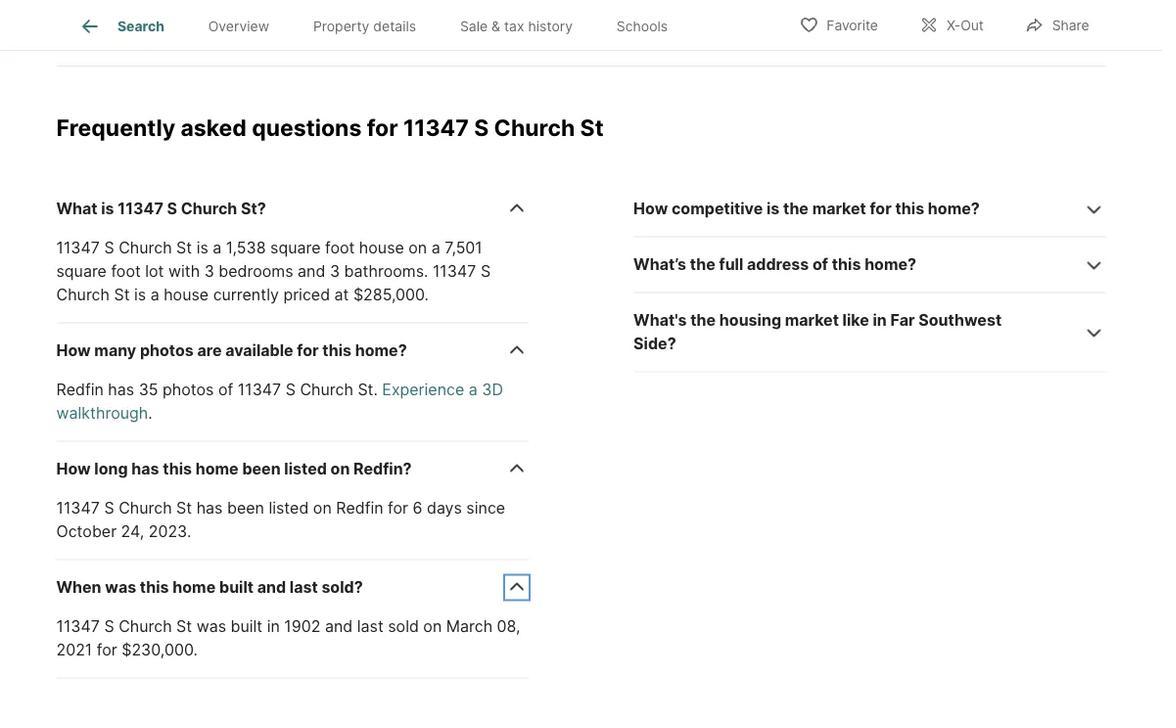 Task type: locate. For each thing, give the bounding box(es) containing it.
for
[[367, 114, 398, 141], [870, 199, 892, 218], [297, 341, 319, 360], [388, 499, 408, 518], [97, 641, 117, 660]]

2 vertical spatial how
[[56, 460, 91, 479]]

35
[[139, 380, 158, 399]]

for inside 11347 s church st has been listed on redfin for 6 days since october 24, 2023.
[[388, 499, 408, 518]]

$230,000.
[[122, 641, 198, 660]]

market inside 'dropdown button'
[[812, 199, 866, 218]]

what
[[56, 199, 97, 218]]

sold
[[388, 617, 419, 636]]

available
[[225, 341, 293, 360]]

listed for redfin
[[269, 499, 309, 518]]

st inside 11347 s church st was built in 1902 and last sold on march 08, 2021 for $230,000.
[[176, 617, 192, 636]]

1 horizontal spatial last
[[357, 617, 384, 636]]

2 horizontal spatial home?
[[928, 199, 980, 218]]

24,
[[121, 522, 144, 541]]

since
[[466, 499, 505, 518]]

for inside 11347 s church st was built in 1902 and last sold on march 08, 2021 for $230,000.
[[97, 641, 117, 660]]

1 vertical spatial in
[[267, 617, 280, 636]]

1 vertical spatial the
[[690, 255, 715, 274]]

been
[[242, 460, 281, 479], [227, 499, 264, 518]]

last
[[290, 578, 318, 597], [357, 617, 384, 636]]

redfin down the 'redfin?'
[[336, 499, 383, 518]]

1 horizontal spatial in
[[873, 311, 887, 330]]

st.
[[358, 380, 378, 399]]

been inside dropdown button
[[242, 460, 281, 479]]

built
[[219, 578, 254, 597], [231, 617, 263, 636]]

1 vertical spatial last
[[357, 617, 384, 636]]

is down lot
[[134, 285, 146, 304]]

1 vertical spatial home
[[173, 578, 216, 597]]

0 horizontal spatial house
[[164, 285, 209, 304]]

0 horizontal spatial square
[[56, 262, 107, 281]]

the
[[783, 199, 809, 218], [690, 255, 715, 274], [690, 311, 716, 330]]

how for how competitive is the market for this home?
[[634, 199, 668, 218]]

tab list
[[56, 0, 705, 50]]

tax
[[504, 18, 524, 35]]

in inside what's the housing market like in far southwest side?
[[873, 311, 887, 330]]

1 vertical spatial home?
[[865, 255, 916, 274]]

st inside 11347 s church st is a 1,538 square foot house on a 7,501 square foot lot with 3 bedrooms and 3 bathrooms.
[[176, 238, 192, 257]]

0 vertical spatial home?
[[928, 199, 980, 218]]

1 horizontal spatial foot
[[325, 238, 355, 257]]

photos left are
[[140, 341, 194, 360]]

1,538
[[226, 238, 266, 257]]

on
[[409, 238, 427, 257], [331, 460, 350, 479], [313, 499, 332, 518], [423, 617, 442, 636]]

s inside 11347 s church st was built in 1902 and last sold on march 08, 2021 for $230,000.
[[104, 617, 114, 636]]

experience a 3d walkthrough button
[[56, 380, 503, 423]]

s inside 11347 s church st is a house currently priced at $285,000.
[[481, 262, 491, 281]]

0 horizontal spatial redfin
[[56, 380, 104, 399]]

this up 2023.
[[163, 460, 192, 479]]

how inside how many photos are available for this home? dropdown button
[[56, 341, 91, 360]]

on up bathrooms.
[[409, 238, 427, 257]]

when was this home built and last sold? button
[[56, 560, 529, 615]]

full
[[719, 255, 743, 274]]

in left far
[[873, 311, 887, 330]]

been up 11347 s church st has been listed on redfin for 6 days since october 24, 2023.
[[242, 460, 281, 479]]

october
[[56, 522, 117, 541]]

s inside 11347 s church st has been listed on redfin for 6 days since october 24, 2023.
[[104, 499, 114, 518]]

out
[[961, 17, 984, 34]]

house
[[359, 238, 404, 257], [164, 285, 209, 304]]

1 vertical spatial foot
[[111, 262, 141, 281]]

of down how many photos are available for this home?
[[218, 380, 233, 399]]

and up priced
[[298, 262, 325, 281]]

1 horizontal spatial house
[[359, 238, 404, 257]]

many
[[94, 341, 136, 360]]

1 vertical spatial house
[[164, 285, 209, 304]]

for inside how competitive is the market for this home? 'dropdown button'
[[870, 199, 892, 218]]

for left 6
[[388, 499, 408, 518]]

for up the what's the full address of this home? dropdown button
[[870, 199, 892, 218]]

how left long
[[56, 460, 91, 479]]

property
[[313, 18, 369, 35]]

0 horizontal spatial last
[[290, 578, 318, 597]]

1 vertical spatial redfin
[[336, 499, 383, 518]]

photos inside how many photos are available for this home? dropdown button
[[140, 341, 194, 360]]

listed down how long has this home been listed on redfin? dropdown button
[[269, 499, 309, 518]]

and up 1902
[[257, 578, 286, 597]]

1 vertical spatial market
[[785, 311, 839, 330]]

2 vertical spatial home?
[[355, 341, 407, 360]]

of right address
[[813, 255, 828, 274]]

11347 inside 11347 s church st is a house currently priced at $285,000.
[[433, 262, 476, 281]]

2 3 from the left
[[330, 262, 340, 281]]

was down when was this home built and last sold?
[[196, 617, 226, 636]]

redfin
[[56, 380, 104, 399], [336, 499, 383, 518]]

is
[[101, 199, 114, 218], [766, 199, 780, 218], [196, 238, 208, 257], [134, 285, 146, 304]]

0 vertical spatial home
[[196, 460, 239, 479]]

0 vertical spatial in
[[873, 311, 887, 330]]

11347
[[403, 114, 469, 141], [118, 199, 163, 218], [56, 238, 100, 257], [433, 262, 476, 281], [238, 380, 281, 399], [56, 499, 100, 518], [56, 617, 100, 636]]

a down lot
[[150, 285, 159, 304]]

1 vertical spatial and
[[257, 578, 286, 597]]

0 vertical spatial built
[[219, 578, 254, 597]]

been down how long has this home been listed on redfin?
[[227, 499, 264, 518]]

has right long
[[131, 460, 159, 479]]

3
[[204, 262, 214, 281], [330, 262, 340, 281]]

house up bathrooms.
[[359, 238, 404, 257]]

in left 1902
[[267, 617, 280, 636]]

has inside 11347 s church st has been listed on redfin for 6 days since october 24, 2023.
[[196, 499, 223, 518]]

0 horizontal spatial 3
[[204, 262, 214, 281]]

far
[[890, 311, 915, 330]]

property details tab
[[291, 3, 438, 50]]

and right 1902
[[325, 617, 353, 636]]

in
[[873, 311, 887, 330], [267, 617, 280, 636]]

square
[[270, 238, 321, 257], [56, 262, 107, 281]]

at
[[334, 285, 349, 304]]

home down 2023.
[[173, 578, 216, 597]]

0 horizontal spatial was
[[105, 578, 136, 597]]

home down redfin has 35 photos of 11347 s church st.
[[196, 460, 239, 479]]

search link
[[78, 15, 164, 38]]

how many photos are available for this home? button
[[56, 324, 529, 378]]

is right what
[[101, 199, 114, 218]]

is inside 11347 s church st is a house currently priced at $285,000.
[[134, 285, 146, 304]]

was
[[105, 578, 136, 597], [196, 617, 226, 636]]

0 vertical spatial photos
[[140, 341, 194, 360]]

foot left lot
[[111, 262, 141, 281]]

market inside what's the housing market like in far southwest side?
[[785, 311, 839, 330]]

this up like
[[832, 255, 861, 274]]

this
[[895, 199, 924, 218], [832, 255, 861, 274], [322, 341, 351, 360], [163, 460, 192, 479], [140, 578, 169, 597]]

0 horizontal spatial in
[[267, 617, 280, 636]]

1 horizontal spatial redfin
[[336, 499, 383, 518]]

last left sold
[[357, 617, 384, 636]]

1 vertical spatial was
[[196, 617, 226, 636]]

been inside 11347 s church st has been listed on redfin for 6 days since october 24, 2023.
[[227, 499, 264, 518]]

0 vertical spatial foot
[[325, 238, 355, 257]]

0 horizontal spatial home?
[[355, 341, 407, 360]]

built inside 11347 s church st was built in 1902 and last sold on march 08, 2021 for $230,000.
[[231, 617, 263, 636]]

1 horizontal spatial 3
[[330, 262, 340, 281]]

a left 3d
[[469, 380, 478, 399]]

1 vertical spatial square
[[56, 262, 107, 281]]

the right what's
[[690, 311, 716, 330]]

listed up 11347 s church st has been listed on redfin for 6 days since october 24, 2023.
[[284, 460, 327, 479]]

this down at
[[322, 341, 351, 360]]

home inside dropdown button
[[173, 578, 216, 597]]

st inside 11347 s church st has been listed on redfin for 6 days since october 24, 2023.
[[176, 499, 192, 518]]

sold?
[[321, 578, 363, 597]]

square down what
[[56, 262, 107, 281]]

2 vertical spatial has
[[196, 499, 223, 518]]

built up 11347 s church st was built in 1902 and last sold on march 08, 2021 for $230,000.
[[219, 578, 254, 597]]

how left many
[[56, 341, 91, 360]]

what's
[[634, 311, 687, 330]]

for right available
[[297, 341, 319, 360]]

home? for how competitive is the market for this home?
[[928, 199, 980, 218]]

has down how long has this home been listed on redfin?
[[196, 499, 223, 518]]

0 vertical spatial square
[[270, 238, 321, 257]]

church inside 11347 s church st is a 1,538 square foot house on a 7,501 square foot lot with 3 bedrooms and 3 bathrooms.
[[119, 238, 172, 257]]

11347 inside 11347 s church st is a 1,538 square foot house on a 7,501 square foot lot with 3 bedrooms and 3 bathrooms.
[[56, 238, 100, 257]]

0 vertical spatial and
[[298, 262, 325, 281]]

2 vertical spatial and
[[325, 617, 353, 636]]

home?
[[928, 199, 980, 218], [865, 255, 916, 274], [355, 341, 407, 360]]

the up address
[[783, 199, 809, 218]]

the inside what's the housing market like in far southwest side?
[[690, 311, 716, 330]]

house down with
[[164, 285, 209, 304]]

how up the 'what's'
[[634, 199, 668, 218]]

is up with
[[196, 238, 208, 257]]

1 horizontal spatial square
[[270, 238, 321, 257]]

2 vertical spatial the
[[690, 311, 716, 330]]

redfin inside 11347 s church st has been listed on redfin for 6 days since october 24, 2023.
[[336, 499, 383, 518]]

asked
[[181, 114, 247, 141]]

1 horizontal spatial home?
[[865, 255, 916, 274]]

redfin up walkthrough
[[56, 380, 104, 399]]

st inside 11347 s church st is a house currently priced at $285,000.
[[114, 285, 130, 304]]

08,
[[497, 617, 520, 636]]

last left sold?
[[290, 578, 318, 597]]

0 horizontal spatial of
[[218, 380, 233, 399]]

the inside how competitive is the market for this home? 'dropdown button'
[[783, 199, 809, 218]]

0 vertical spatial market
[[812, 199, 866, 218]]

the left full
[[690, 255, 715, 274]]

how competitive is the market for this home?
[[634, 199, 980, 218]]

of for photos
[[218, 380, 233, 399]]

foot up at
[[325, 238, 355, 257]]

was right when
[[105, 578, 136, 597]]

has inside dropdown button
[[131, 460, 159, 479]]

how competitive is the market for this home? button
[[634, 182, 1106, 237]]

s
[[474, 114, 489, 141], [167, 199, 177, 218], [104, 238, 114, 257], [481, 262, 491, 281], [286, 380, 296, 399], [104, 499, 114, 518], [104, 617, 114, 636]]

0 vertical spatial how
[[634, 199, 668, 218]]

1 horizontal spatial of
[[813, 255, 828, 274]]

listed inside 11347 s church st has been listed on redfin for 6 days since october 24, 2023.
[[269, 499, 309, 518]]

of inside dropdown button
[[813, 255, 828, 274]]

market left like
[[785, 311, 839, 330]]

listed
[[284, 460, 327, 479], [269, 499, 309, 518]]

the inside the what's the full address of this home? dropdown button
[[690, 255, 715, 274]]

questions
[[252, 114, 362, 141]]

in inside 11347 s church st was built in 1902 and last sold on march 08, 2021 for $230,000.
[[267, 617, 280, 636]]

home? for how many photos are available for this home?
[[355, 341, 407, 360]]

been for has
[[227, 499, 264, 518]]

schools tab
[[595, 3, 690, 50]]

church inside 11347 s church st has been listed on redfin for 6 days since october 24, 2023.
[[119, 499, 172, 518]]

1 vertical spatial how
[[56, 341, 91, 360]]

this inside dropdown button
[[163, 460, 192, 479]]

3 right with
[[204, 262, 214, 281]]

0 vertical spatial the
[[783, 199, 809, 218]]

0 vertical spatial house
[[359, 238, 404, 257]]

on left the 'redfin?'
[[331, 460, 350, 479]]

competitive
[[672, 199, 763, 218]]

how inside how long has this home been listed on redfin? dropdown button
[[56, 460, 91, 479]]

x-out
[[947, 17, 984, 34]]

on inside 11347 s church st is a 1,538 square foot house on a 7,501 square foot lot with 3 bedrooms and 3 bathrooms.
[[409, 238, 427, 257]]

listed inside dropdown button
[[284, 460, 327, 479]]

0 vertical spatial was
[[105, 578, 136, 597]]

for right 2021
[[97, 641, 117, 660]]

what is 11347 s church st?
[[56, 199, 266, 218]]

3 up at
[[330, 262, 340, 281]]

how inside how competitive is the market for this home? 'dropdown button'
[[634, 199, 668, 218]]

a inside experience a 3d walkthrough
[[469, 380, 478, 399]]

overview tab
[[186, 3, 291, 50]]

is inside 'dropdown button'
[[766, 199, 780, 218]]

on right sold
[[423, 617, 442, 636]]

was inside dropdown button
[[105, 578, 136, 597]]

redfin has 35 photos of 11347 s church st.
[[56, 380, 382, 399]]

st for 11347 s church st has been listed on redfin for 6 days since october 24, 2023.
[[176, 499, 192, 518]]

1 vertical spatial of
[[218, 380, 233, 399]]

history
[[528, 18, 573, 35]]

1 vertical spatial been
[[227, 499, 264, 518]]

favorite
[[827, 17, 878, 34]]

of
[[813, 255, 828, 274], [218, 380, 233, 399]]

this up the what's the full address of this home? dropdown button
[[895, 199, 924, 218]]

photos right "35"
[[163, 380, 214, 399]]

walkthrough
[[56, 404, 148, 423]]

0 vertical spatial of
[[813, 255, 828, 274]]

has left "35"
[[108, 380, 134, 399]]

on down how long has this home been listed on redfin? dropdown button
[[313, 499, 332, 518]]

church
[[494, 114, 575, 141], [181, 199, 237, 218], [119, 238, 172, 257], [56, 285, 110, 304], [300, 380, 353, 399], [119, 499, 172, 518], [119, 617, 172, 636]]

photos
[[140, 341, 194, 360], [163, 380, 214, 399]]

is inside 11347 s church st is a 1,538 square foot house on a 7,501 square foot lot with 3 bedrooms and 3 bathrooms.
[[196, 238, 208, 257]]

was inside 11347 s church st was built in 1902 and last sold on march 08, 2021 for $230,000.
[[196, 617, 226, 636]]

0 vertical spatial listed
[[284, 460, 327, 479]]

home? inside 'dropdown button'
[[928, 199, 980, 218]]

1 horizontal spatial was
[[196, 617, 226, 636]]

3d
[[482, 380, 503, 399]]

share
[[1052, 17, 1089, 34]]

experience a 3d walkthrough
[[56, 380, 503, 423]]

1 vertical spatial listed
[[269, 499, 309, 518]]

0 vertical spatial redfin
[[56, 380, 104, 399]]

square down what is 11347 s church st? dropdown button
[[270, 238, 321, 257]]

11347 inside dropdown button
[[118, 199, 163, 218]]

1 vertical spatial built
[[231, 617, 263, 636]]

built down when was this home built and last sold?
[[231, 617, 263, 636]]

&
[[492, 18, 500, 35]]

1 vertical spatial has
[[131, 460, 159, 479]]

address
[[747, 255, 809, 274]]

is right competitive
[[766, 199, 780, 218]]

0 vertical spatial been
[[242, 460, 281, 479]]

how
[[634, 199, 668, 218], [56, 341, 91, 360], [56, 460, 91, 479]]

market
[[812, 199, 866, 218], [785, 311, 839, 330]]

market up the what's the full address of this home? dropdown button
[[812, 199, 866, 218]]

0 vertical spatial last
[[290, 578, 318, 597]]



Task type: describe. For each thing, give the bounding box(es) containing it.
church inside dropdown button
[[181, 199, 237, 218]]

11347 inside 11347 s church st has been listed on redfin for 6 days since october 24, 2023.
[[56, 499, 100, 518]]

11347 s church st has been listed on redfin for 6 days since october 24, 2023.
[[56, 499, 505, 541]]

frequently asked questions for 11347 s church st
[[56, 114, 604, 141]]

a inside 11347 s church st is a house currently priced at $285,000.
[[150, 285, 159, 304]]

1902
[[284, 617, 321, 636]]

church inside 11347 s church st is a house currently priced at $285,000.
[[56, 285, 110, 304]]

6
[[413, 499, 422, 518]]

s inside dropdown button
[[167, 199, 177, 218]]

a left 1,538
[[213, 238, 222, 257]]

0 horizontal spatial foot
[[111, 262, 141, 281]]

housing
[[719, 311, 781, 330]]

of for address
[[813, 255, 828, 274]]

when
[[56, 578, 101, 597]]

with
[[168, 262, 200, 281]]

lot
[[145, 262, 164, 281]]

x-
[[947, 17, 961, 34]]

built inside dropdown button
[[219, 578, 254, 597]]

2023.
[[149, 522, 191, 541]]

is inside dropdown button
[[101, 199, 114, 218]]

southwest
[[919, 311, 1002, 330]]

for right questions
[[367, 114, 398, 141]]

march
[[446, 617, 493, 636]]

how long has this home been listed on redfin? button
[[56, 442, 529, 497]]

long
[[94, 460, 128, 479]]

st?
[[241, 199, 266, 218]]

what is 11347 s church st? button
[[56, 182, 529, 236]]

2021
[[56, 641, 92, 660]]

schools
[[617, 18, 668, 35]]

what's the full address of this home? button
[[634, 237, 1106, 293]]

like
[[843, 311, 869, 330]]

how for how many photos are available for this home?
[[56, 341, 91, 360]]

1 3 from the left
[[204, 262, 214, 281]]

a left 7,501 on the top left of page
[[431, 238, 440, 257]]

experience
[[382, 380, 464, 399]]

redfin?
[[353, 460, 412, 479]]

on inside dropdown button
[[331, 460, 350, 479]]

what's
[[634, 255, 686, 274]]

1 vertical spatial photos
[[163, 380, 214, 399]]

this down 2023.
[[140, 578, 169, 597]]

0 vertical spatial has
[[108, 380, 134, 399]]

the for housing
[[690, 311, 716, 330]]

for inside how many photos are available for this home? dropdown button
[[297, 341, 319, 360]]

last inside dropdown button
[[290, 578, 318, 597]]

how long has this home been listed on redfin?
[[56, 460, 412, 479]]

and inside 11347 s church st was built in 1902 and last sold on march 08, 2021 for $230,000.
[[325, 617, 353, 636]]

tab list containing search
[[56, 0, 705, 50]]

currently
[[213, 285, 279, 304]]

church inside 11347 s church st was built in 1902 and last sold on march 08, 2021 for $230,000.
[[119, 617, 172, 636]]

house inside 11347 s church st is a 1,538 square foot house on a 7,501 square foot lot with 3 bedrooms and 3 bathrooms.
[[359, 238, 404, 257]]

what's the housing market like in far southwest side? button
[[634, 293, 1106, 372]]

frequently
[[56, 114, 175, 141]]

are
[[197, 341, 222, 360]]

11347 inside 11347 s church st was built in 1902 and last sold on march 08, 2021 for $230,000.
[[56, 617, 100, 636]]

sale
[[460, 18, 488, 35]]

share button
[[1008, 4, 1106, 45]]

last inside 11347 s church st was built in 1902 and last sold on march 08, 2021 for $230,000.
[[357, 617, 384, 636]]

how for how long has this home been listed on redfin?
[[56, 460, 91, 479]]

this inside 'dropdown button'
[[895, 199, 924, 218]]

sale & tax history
[[460, 18, 573, 35]]

$285,000.
[[353, 285, 429, 304]]

11347 s church st was built in 1902 and last sold on march 08, 2021 for $230,000.
[[56, 617, 520, 660]]

what's the housing market like in far southwest side?
[[634, 311, 1002, 353]]

.
[[148, 404, 152, 423]]

7,501
[[445, 238, 482, 257]]

the for full
[[690, 255, 715, 274]]

11347 s church st is a house currently priced at $285,000.
[[56, 262, 491, 304]]

bathrooms.
[[344, 262, 428, 281]]

and inside dropdown button
[[257, 578, 286, 597]]

side?
[[634, 334, 676, 353]]

when was this home built and last sold?
[[56, 578, 363, 597]]

details
[[373, 18, 416, 35]]

how many photos are available for this home?
[[56, 341, 407, 360]]

home inside dropdown button
[[196, 460, 239, 479]]

st for 11347 s church st is a house currently priced at $285,000.
[[114, 285, 130, 304]]

x-out button
[[903, 4, 1000, 45]]

property details
[[313, 18, 416, 35]]

house inside 11347 s church st is a house currently priced at $285,000.
[[164, 285, 209, 304]]

been for home
[[242, 460, 281, 479]]

overview
[[208, 18, 269, 35]]

priced
[[283, 285, 330, 304]]

and inside 11347 s church st is a 1,538 square foot house on a 7,501 square foot lot with 3 bedrooms and 3 bathrooms.
[[298, 262, 325, 281]]

bedrooms
[[219, 262, 293, 281]]

st for 11347 s church st is a 1,538 square foot house on a 7,501 square foot lot with 3 bedrooms and 3 bathrooms.
[[176, 238, 192, 257]]

listed for redfin?
[[284, 460, 327, 479]]

11347 s church st is a 1,538 square foot house on a 7,501 square foot lot with 3 bedrooms and 3 bathrooms.
[[56, 238, 482, 281]]

st for 11347 s church st was built in 1902 and last sold on march 08, 2021 for $230,000.
[[176, 617, 192, 636]]

favorite button
[[783, 4, 895, 45]]

search
[[117, 18, 164, 35]]

s inside 11347 s church st is a 1,538 square foot house on a 7,501 square foot lot with 3 bedrooms and 3 bathrooms.
[[104, 238, 114, 257]]

sale & tax history tab
[[438, 3, 595, 50]]

what's the full address of this home?
[[634, 255, 916, 274]]

on inside 11347 s church st has been listed on redfin for 6 days since october 24, 2023.
[[313, 499, 332, 518]]

days
[[427, 499, 462, 518]]

on inside 11347 s church st was built in 1902 and last sold on march 08, 2021 for $230,000.
[[423, 617, 442, 636]]



Task type: vqa. For each thing, say whether or not it's contained in the screenshot.
last
yes



